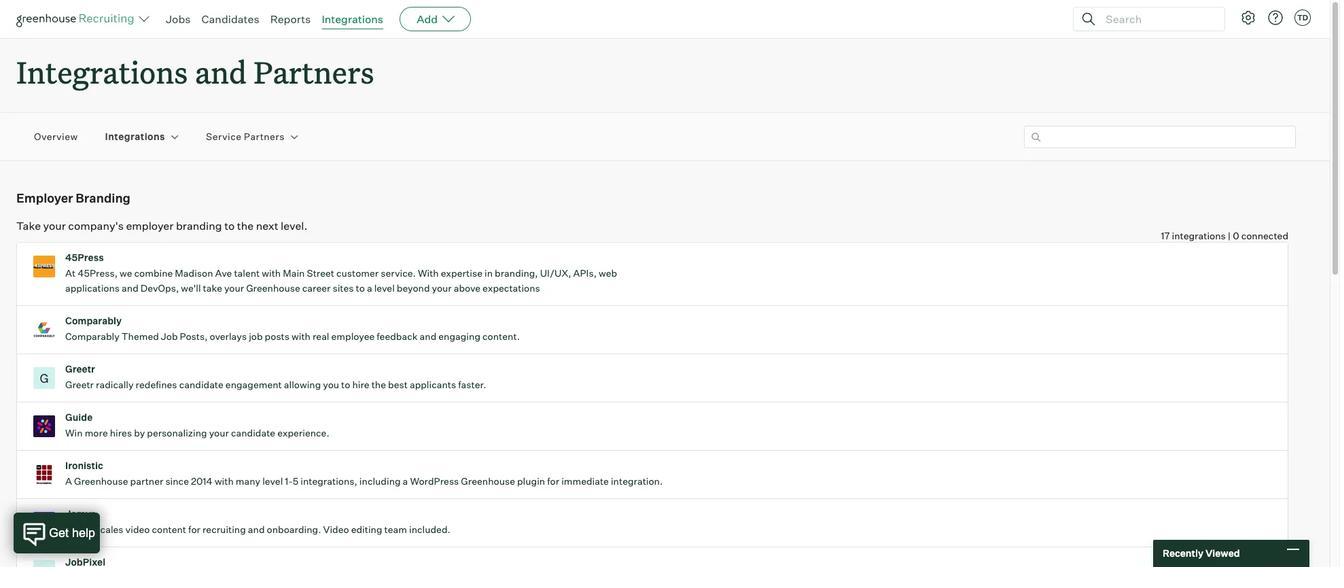 Task type: locate. For each thing, give the bounding box(es) containing it.
branding,
[[495, 267, 538, 279]]

for inside "ironistic a greenhouse partner since 2014 with many level 1-5 integrations, including a wordpress greenhouse plugin for immediate integration."
[[547, 475, 560, 487]]

combine
[[134, 267, 173, 279]]

team
[[385, 524, 407, 535]]

1 horizontal spatial integrations link
[[322, 12, 384, 26]]

employer
[[126, 219, 174, 233]]

greetr
[[65, 363, 95, 375], [65, 379, 94, 390]]

0 vertical spatial with
[[262, 267, 281, 279]]

1 vertical spatial for
[[188, 524, 201, 535]]

2 vertical spatial to
[[341, 379, 350, 390]]

td button
[[1293, 7, 1314, 29]]

2 horizontal spatial to
[[356, 282, 365, 294]]

0 horizontal spatial integrations link
[[105, 130, 165, 143]]

personalizing
[[147, 427, 207, 439]]

2 vertical spatial with
[[215, 475, 234, 487]]

with inside 45press at 45press, we combine madison ave talent with main street customer service. with expertise in branding, ui/ux, apis, web applications and devops, we'll take your greenhouse career sites to a level beyond your above expectations
[[262, 267, 281, 279]]

0 horizontal spatial with
[[215, 475, 234, 487]]

2 greetr from the top
[[65, 379, 94, 390]]

1 vertical spatial integrations link
[[105, 130, 165, 143]]

including
[[360, 475, 401, 487]]

with inside comparably comparably themed job posts, overlays job posts with real employee feedback and engaging content.
[[292, 331, 311, 342]]

1 comparably from the top
[[65, 315, 122, 326]]

1 vertical spatial with
[[292, 331, 311, 342]]

a down customer
[[367, 282, 372, 294]]

for
[[547, 475, 560, 487], [188, 524, 201, 535]]

expectations
[[483, 282, 540, 294]]

0 vertical spatial greetr
[[65, 363, 95, 375]]

candidate down engagement
[[231, 427, 275, 439]]

editing
[[351, 524, 382, 535]]

integrations for integrations link to the top
[[322, 12, 384, 26]]

1 jamyr from the top
[[65, 508, 95, 520]]

reports
[[270, 12, 311, 26]]

integrations
[[1173, 230, 1226, 241]]

1 horizontal spatial level
[[374, 282, 395, 294]]

themed
[[122, 331, 159, 342]]

1 horizontal spatial to
[[341, 379, 350, 390]]

with right 2014
[[215, 475, 234, 487]]

with left main
[[262, 267, 281, 279]]

with left the real
[[292, 331, 311, 342]]

service.
[[381, 267, 416, 279]]

2 horizontal spatial with
[[292, 331, 311, 342]]

greetr up guide
[[65, 379, 94, 390]]

0 horizontal spatial level
[[263, 475, 283, 487]]

career
[[302, 282, 331, 294]]

and down we
[[122, 282, 139, 294]]

partners down reports link
[[254, 52, 374, 92]]

the left the next
[[237, 219, 254, 233]]

1 vertical spatial the
[[372, 379, 386, 390]]

video
[[126, 524, 150, 535]]

employee
[[331, 331, 375, 342]]

None text field
[[1025, 126, 1297, 148]]

17 integrations | 0 connected
[[1162, 230, 1289, 241]]

partners right 'service'
[[244, 131, 285, 142]]

0 vertical spatial jamyr
[[65, 508, 95, 520]]

1 vertical spatial level
[[263, 475, 283, 487]]

hire
[[353, 379, 370, 390]]

applications
[[65, 282, 120, 294]]

integrations
[[322, 12, 384, 26], [16, 52, 188, 92], [105, 131, 165, 142]]

apis,
[[574, 267, 597, 279]]

guide win more hires by personalizing your candidate experience.
[[65, 411, 330, 439]]

scales
[[95, 524, 123, 535]]

for right plugin at the bottom of the page
[[547, 475, 560, 487]]

0 vertical spatial a
[[367, 282, 372, 294]]

your right the personalizing
[[209, 427, 229, 439]]

and inside comparably comparably themed job posts, overlays job posts with real employee feedback and engaging content.
[[420, 331, 437, 342]]

guide
[[65, 411, 93, 423]]

0 horizontal spatial the
[[237, 219, 254, 233]]

1 horizontal spatial candidate
[[231, 427, 275, 439]]

greenhouse inside 45press at 45press, we combine madison ave talent with main street customer service. with expertise in branding, ui/ux, apis, web applications and devops, we'll take your greenhouse career sites to a level beyond your above expectations
[[246, 282, 300, 294]]

the right the hire
[[372, 379, 386, 390]]

2 vertical spatial integrations
[[105, 131, 165, 142]]

a
[[367, 282, 372, 294], [403, 475, 408, 487]]

comparably
[[65, 315, 122, 326], [65, 331, 119, 342]]

1 vertical spatial integrations
[[16, 52, 188, 92]]

to right you
[[341, 379, 350, 390]]

1 horizontal spatial for
[[547, 475, 560, 487]]

0 vertical spatial candidate
[[179, 379, 224, 390]]

0 horizontal spatial a
[[367, 282, 372, 294]]

level down service.
[[374, 282, 395, 294]]

branding
[[176, 219, 222, 233]]

1 vertical spatial a
[[403, 475, 408, 487]]

partners
[[254, 52, 374, 92], [244, 131, 285, 142]]

since
[[165, 475, 189, 487]]

1 horizontal spatial greenhouse
[[246, 282, 300, 294]]

a right including
[[403, 475, 408, 487]]

employer
[[16, 191, 73, 205]]

more
[[85, 427, 108, 439]]

ironistic a greenhouse partner since 2014 with many level 1-5 integrations, including a wordpress greenhouse plugin for immediate integration.
[[65, 460, 663, 487]]

0 horizontal spatial candidate
[[179, 379, 224, 390]]

and right recruiting
[[248, 524, 265, 535]]

2 jamyr from the top
[[65, 524, 93, 535]]

jamyr jamyr scales video content for recruiting and onboarding. video editing team included.
[[65, 508, 451, 535]]

comparably left themed
[[65, 331, 119, 342]]

plugin
[[517, 475, 545, 487]]

overlays
[[210, 331, 247, 342]]

jamyr left scales
[[65, 524, 93, 535]]

1 vertical spatial comparably
[[65, 331, 119, 342]]

0 vertical spatial for
[[547, 475, 560, 487]]

content.
[[483, 331, 520, 342]]

next
[[256, 219, 278, 233]]

your inside guide win more hires by personalizing your candidate experience.
[[209, 427, 229, 439]]

to down customer
[[356, 282, 365, 294]]

0 vertical spatial level
[[374, 282, 395, 294]]

immediate
[[562, 475, 609, 487]]

0 vertical spatial integrations
[[322, 12, 384, 26]]

for right content at the bottom left
[[188, 524, 201, 535]]

1 greetr from the top
[[65, 363, 95, 375]]

1 vertical spatial candidate
[[231, 427, 275, 439]]

street
[[307, 267, 334, 279]]

|
[[1228, 230, 1231, 241]]

to
[[224, 219, 235, 233], [356, 282, 365, 294], [341, 379, 350, 390]]

level left 1-
[[263, 475, 283, 487]]

job
[[161, 331, 178, 342]]

a inside 45press at 45press, we combine madison ave talent with main street customer service. with expertise in branding, ui/ux, apis, web applications and devops, we'll take your greenhouse career sites to a level beyond your above expectations
[[367, 282, 372, 294]]

0 horizontal spatial greenhouse
[[74, 475, 128, 487]]

add
[[417, 12, 438, 26]]

0 vertical spatial to
[[224, 219, 235, 233]]

and right feedback
[[420, 331, 437, 342]]

ave
[[215, 267, 232, 279]]

your
[[43, 219, 66, 233], [224, 282, 244, 294], [432, 282, 452, 294], [209, 427, 229, 439]]

hires
[[110, 427, 132, 439]]

1 horizontal spatial with
[[262, 267, 281, 279]]

comparably down applications
[[65, 315, 122, 326]]

we
[[120, 267, 132, 279]]

1 vertical spatial greetr
[[65, 379, 94, 390]]

candidate inside greetr greetr radically redefines candidate engagement allowing you to hire the best applicants faster.
[[179, 379, 224, 390]]

greenhouse left plugin at the bottom of the page
[[461, 475, 515, 487]]

1 vertical spatial partners
[[244, 131, 285, 142]]

greenhouse down main
[[246, 282, 300, 294]]

reports link
[[270, 12, 311, 26]]

0 vertical spatial comparably
[[65, 315, 122, 326]]

take
[[203, 282, 222, 294]]

1 horizontal spatial the
[[372, 379, 386, 390]]

the
[[237, 219, 254, 233], [372, 379, 386, 390]]

candidates link
[[202, 12, 259, 26]]

1 vertical spatial to
[[356, 282, 365, 294]]

1 horizontal spatial a
[[403, 475, 408, 487]]

greenhouse down ironistic
[[74, 475, 128, 487]]

45press,
[[78, 267, 118, 279]]

for inside jamyr jamyr scales video content for recruiting and onboarding. video editing team included.
[[188, 524, 201, 535]]

wordpress
[[410, 475, 459, 487]]

jamyr
[[65, 508, 95, 520], [65, 524, 93, 535]]

configure image
[[1241, 10, 1257, 26]]

jamyr down a
[[65, 508, 95, 520]]

0 vertical spatial the
[[237, 219, 254, 233]]

to right branding
[[224, 219, 235, 233]]

ironistic
[[65, 460, 103, 471]]

at
[[65, 267, 76, 279]]

1 vertical spatial jamyr
[[65, 524, 93, 535]]

engagement
[[226, 379, 282, 390]]

candidate up guide win more hires by personalizing your candidate experience.
[[179, 379, 224, 390]]

with
[[418, 267, 439, 279]]

0 horizontal spatial for
[[188, 524, 201, 535]]

greenhouse
[[246, 282, 300, 294], [74, 475, 128, 487], [461, 475, 515, 487]]

your down with
[[432, 282, 452, 294]]

redefines
[[136, 379, 177, 390]]

candidate
[[179, 379, 224, 390], [231, 427, 275, 439]]

2 horizontal spatial greenhouse
[[461, 475, 515, 487]]

greetr right g
[[65, 363, 95, 375]]



Task type: describe. For each thing, give the bounding box(es) containing it.
candidates
[[202, 12, 259, 26]]

greenhouse recruiting image
[[16, 11, 139, 27]]

integrations,
[[301, 475, 358, 487]]

posts,
[[180, 331, 208, 342]]

45press
[[65, 252, 104, 263]]

main
[[283, 267, 305, 279]]

greetr greetr radically redefines candidate engagement allowing you to hire the best applicants faster.
[[65, 363, 487, 390]]

add button
[[400, 7, 471, 31]]

jobs link
[[166, 12, 191, 26]]

the inside greetr greetr radically redefines candidate engagement allowing you to hire the best applicants faster.
[[372, 379, 386, 390]]

expertise
[[441, 267, 483, 279]]

talent
[[234, 267, 260, 279]]

0 vertical spatial integrations link
[[322, 12, 384, 26]]

your down ave
[[224, 282, 244, 294]]

web
[[599, 267, 617, 279]]

integrations for left integrations link
[[105, 131, 165, 142]]

2014
[[191, 475, 213, 487]]

1-
[[285, 475, 293, 487]]

applicants
[[410, 379, 456, 390]]

viewed
[[1206, 547, 1241, 559]]

17
[[1162, 230, 1170, 241]]

win
[[65, 427, 83, 439]]

job
[[249, 331, 263, 342]]

g
[[40, 371, 49, 386]]

integrations for integrations and partners
[[16, 52, 188, 92]]

and inside jamyr jamyr scales video content for recruiting and onboarding. video editing team included.
[[248, 524, 265, 535]]

integration.
[[611, 475, 663, 487]]

with for posts
[[292, 331, 311, 342]]

5
[[293, 475, 299, 487]]

overview link
[[34, 130, 78, 143]]

your right take
[[43, 219, 66, 233]]

experience.
[[278, 427, 330, 439]]

video
[[323, 524, 349, 535]]

recently
[[1163, 547, 1204, 559]]

2 comparably from the top
[[65, 331, 119, 342]]

recently viewed
[[1163, 547, 1241, 559]]

onboarding.
[[267, 524, 321, 535]]

faster.
[[458, 379, 487, 390]]

and inside 45press at 45press, we combine madison ave talent with main street customer service. with expertise in branding, ui/ux, apis, web applications and devops, we'll take your greenhouse career sites to a level beyond your above expectations
[[122, 282, 139, 294]]

0 horizontal spatial to
[[224, 219, 235, 233]]

above
[[454, 282, 481, 294]]

in
[[485, 267, 493, 279]]

td button
[[1295, 10, 1312, 26]]

service
[[206, 131, 242, 142]]

feedback
[[377, 331, 418, 342]]

with inside "ironistic a greenhouse partner since 2014 with many level 1-5 integrations, including a wordpress greenhouse plugin for immediate integration."
[[215, 475, 234, 487]]

level inside "ironistic a greenhouse partner since 2014 with many level 1-5 integrations, including a wordpress greenhouse plugin for immediate integration."
[[263, 475, 283, 487]]

employer branding
[[16, 191, 131, 205]]

madison
[[175, 267, 213, 279]]

with for talent
[[262, 267, 281, 279]]

beyond
[[397, 282, 430, 294]]

Search text field
[[1103, 9, 1213, 29]]

branding
[[76, 191, 131, 205]]

0
[[1233, 230, 1240, 241]]

45press at 45press, we combine madison ave talent with main street customer service. with expertise in branding, ui/ux, apis, web applications and devops, we'll take your greenhouse career sites to a level beyond your above expectations
[[65, 252, 617, 294]]

to inside 45press at 45press, we combine madison ave talent with main street customer service. with expertise in branding, ui/ux, apis, web applications and devops, we'll take your greenhouse career sites to a level beyond your above expectations
[[356, 282, 365, 294]]

by
[[134, 427, 145, 439]]

best
[[388, 379, 408, 390]]

integrations and partners
[[16, 52, 374, 92]]

take your company's employer branding to the next level.
[[16, 219, 308, 233]]

devops,
[[141, 282, 179, 294]]

take
[[16, 219, 41, 233]]

service partners
[[206, 131, 285, 142]]

real
[[313, 331, 329, 342]]

included.
[[409, 524, 451, 535]]

posts
[[265, 331, 290, 342]]

we'll
[[181, 282, 201, 294]]

candidate inside guide win more hires by personalizing your candidate experience.
[[231, 427, 275, 439]]

level.
[[281, 219, 308, 233]]

a inside "ironistic a greenhouse partner since 2014 with many level 1-5 integrations, including a wordpress greenhouse plugin for immediate integration."
[[403, 475, 408, 487]]

company's
[[68, 219, 124, 233]]

level inside 45press at 45press, we combine madison ave talent with main street customer service. with expertise in branding, ui/ux, apis, web applications and devops, we'll take your greenhouse career sites to a level beyond your above expectations
[[374, 282, 395, 294]]

partner
[[130, 475, 163, 487]]

service partners link
[[206, 130, 285, 143]]

td
[[1298, 13, 1309, 22]]

content
[[152, 524, 186, 535]]

0 vertical spatial partners
[[254, 52, 374, 92]]

sites
[[333, 282, 354, 294]]

to inside greetr greetr radically redefines candidate engagement allowing you to hire the best applicants faster.
[[341, 379, 350, 390]]

you
[[323, 379, 339, 390]]

and down 'candidates'
[[195, 52, 247, 92]]

a
[[65, 475, 72, 487]]

allowing
[[284, 379, 321, 390]]

customer
[[337, 267, 379, 279]]

overview
[[34, 131, 78, 142]]

connected
[[1242, 230, 1289, 241]]

many
[[236, 475, 261, 487]]

recruiting
[[203, 524, 246, 535]]



Task type: vqa. For each thing, say whether or not it's contained in the screenshot.
CHANGES
no



